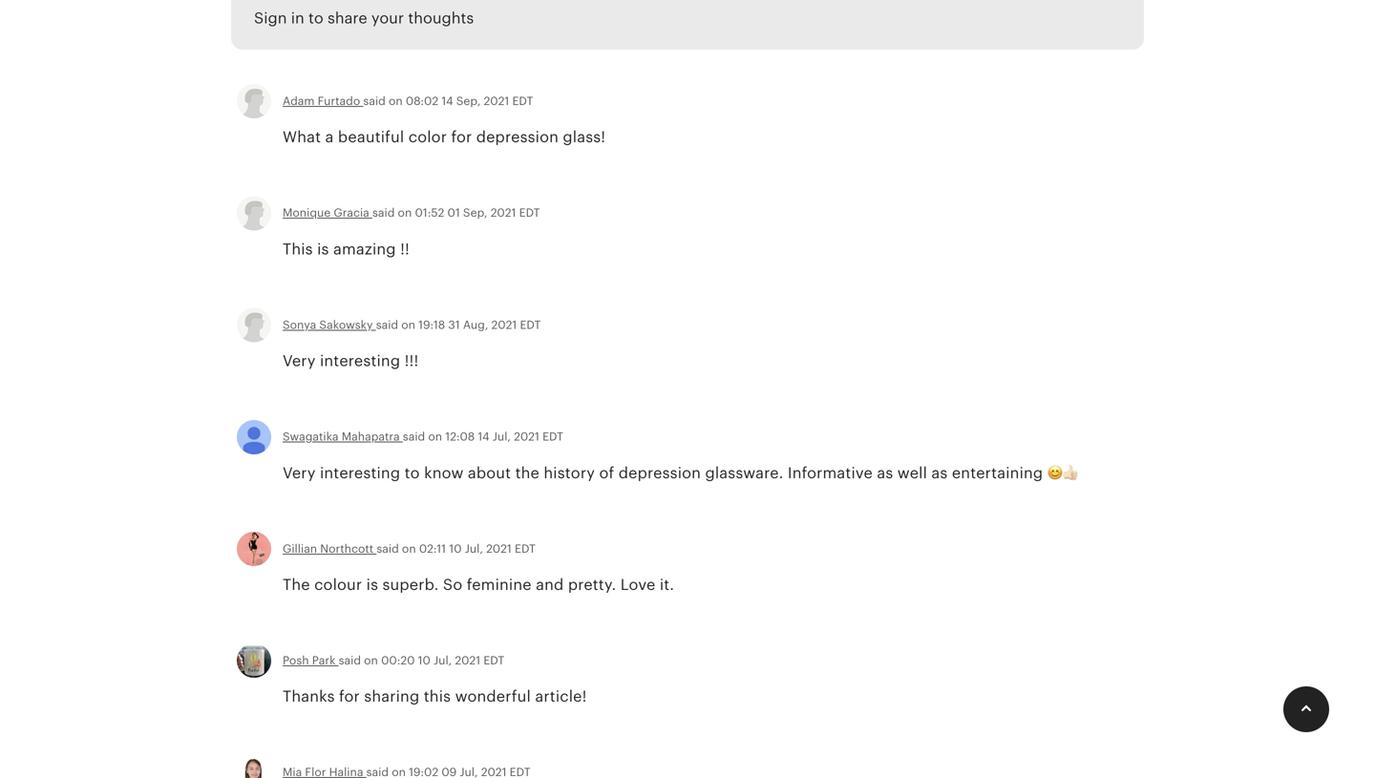 Task type: vqa. For each thing, say whether or not it's contained in the screenshot.


Task type: describe. For each thing, give the bounding box(es) containing it.
jul, for so
[[465, 542, 483, 555]]

posh park said on 00:20 10 jul, 2021 edt
[[283, 654, 505, 667]]

a
[[325, 129, 334, 146]]

thoughts
[[408, 10, 474, 27]]

sep, for !!
[[463, 207, 488, 219]]

2021 for to
[[514, 430, 540, 443]]

what
[[283, 129, 321, 146]]

1 horizontal spatial depression
[[619, 465, 701, 482]]

12:08 14 jul, 2021 edt link
[[445, 430, 564, 443]]

2 as from the left
[[932, 465, 948, 482]]

0 vertical spatial depression
[[476, 129, 559, 146]]

pretty.
[[568, 576, 617, 594]]

jul, for wonderful
[[434, 654, 452, 667]]

said for !!!
[[376, 318, 398, 331]]

gillian northcott link
[[283, 542, 377, 555]]

02:11
[[419, 542, 446, 555]]

to for know
[[405, 465, 420, 482]]

12:08
[[445, 430, 475, 443]]

very interesting !!!
[[283, 353, 419, 370]]

this is amazing !!
[[283, 241, 410, 258]]

edt for beautiful
[[512, 95, 533, 107]]

said for is
[[377, 542, 399, 555]]

said for to
[[403, 430, 425, 443]]

it.
[[660, 576, 675, 594]]

2021 for is
[[486, 542, 512, 555]]

amazing
[[333, 241, 396, 258]]

1 vertical spatial is
[[367, 576, 378, 594]]

monique gracia link
[[283, 207, 373, 219]]

entertaining
[[952, 465, 1043, 482]]

monique gracia said on 01:52 01 sep, 2021 edt
[[283, 207, 540, 219]]

0 horizontal spatial for
[[339, 688, 360, 706]]

10 for this
[[418, 654, 431, 667]]

said for beautiful
[[363, 95, 386, 107]]

share
[[328, 10, 367, 27]]

thanks for sharing this wonderful article!
[[283, 688, 587, 706]]

very interesting to know about the history of depression glassware. informative as well as entertaining 😊👍🏻
[[283, 465, 1079, 482]]

of
[[599, 465, 615, 482]]

gillian northcott said on 02:11 10 jul, 2021 edt
[[283, 542, 536, 555]]

feminine
[[467, 576, 532, 594]]

aug,
[[463, 318, 488, 331]]

00:20
[[381, 654, 415, 667]]

this
[[283, 241, 313, 258]]

furtado
[[318, 95, 360, 107]]

edt for sharing
[[484, 654, 505, 667]]

2021 for amazing
[[491, 207, 516, 219]]

mahapatra
[[342, 430, 400, 443]]

2021 for !!!
[[492, 318, 517, 331]]

posh park link
[[283, 654, 339, 667]]

the colour is superb. so feminine and pretty. love it.
[[283, 576, 675, 594]]

edt for amazing
[[519, 207, 540, 219]]

19:18
[[419, 318, 445, 331]]

on for to
[[428, 430, 442, 443]]

glass!
[[563, 129, 606, 146]]

know
[[424, 465, 464, 482]]

sign in to share your thoughts
[[254, 10, 474, 27]]

and
[[536, 576, 564, 594]]

in
[[291, 10, 305, 27]]

northcott
[[320, 542, 374, 555]]

this
[[424, 688, 451, 706]]

gillian
[[283, 542, 317, 555]]

edt for is
[[515, 542, 536, 555]]

!!!
[[405, 353, 419, 370]]

01:52
[[415, 207, 445, 219]]

what a beautiful color for depression glass!
[[283, 129, 606, 146]]

31
[[448, 318, 460, 331]]

sonya sakowsky link
[[283, 318, 376, 331]]

1 as from the left
[[877, 465, 894, 482]]

the
[[515, 465, 540, 482]]

14 for for
[[442, 95, 453, 107]]

08:02
[[406, 95, 439, 107]]

about
[[468, 465, 511, 482]]



Task type: locate. For each thing, give the bounding box(es) containing it.
2021 up the on the bottom left
[[514, 430, 540, 443]]

1 vertical spatial 14
[[478, 430, 490, 443]]

history
[[544, 465, 595, 482]]

gracia
[[334, 207, 370, 219]]

1 vertical spatial depression
[[619, 465, 701, 482]]

adam furtado said on 08:02 14 sep, 2021 edt
[[283, 95, 533, 107]]

posh
[[283, 654, 309, 667]]

jul, for about
[[493, 430, 511, 443]]

edt right aug,
[[520, 318, 541, 331]]

monique
[[283, 207, 331, 219]]

0 vertical spatial to
[[309, 10, 324, 27]]

jul, up the colour is superb. so feminine and pretty. love it.
[[465, 542, 483, 555]]

08:02 14 sep, 2021 edt link
[[406, 95, 533, 107]]

1 vertical spatial interesting
[[320, 465, 400, 482]]

depression right 'of'
[[619, 465, 701, 482]]

1 very from the top
[[283, 353, 316, 370]]

to left know
[[405, 465, 420, 482]]

very
[[283, 353, 316, 370], [283, 465, 316, 482]]

1 horizontal spatial for
[[451, 129, 472, 146]]

said right park
[[339, 654, 361, 667]]

colour
[[314, 576, 362, 594]]

very for very interesting to know about the history of depression glassware. informative as well as entertaining 😊👍🏻
[[283, 465, 316, 482]]

on left 00:20
[[364, 654, 378, 667]]

jul, up this
[[434, 654, 452, 667]]

2021
[[484, 95, 509, 107], [491, 207, 516, 219], [492, 318, 517, 331], [514, 430, 540, 443], [486, 542, 512, 555], [455, 654, 481, 667]]

2 very from the top
[[283, 465, 316, 482]]

10 right 00:20
[[418, 654, 431, 667]]

very for very interesting !!!
[[283, 353, 316, 370]]

color
[[409, 129, 447, 146]]

1 horizontal spatial as
[[932, 465, 948, 482]]

for right color
[[451, 129, 472, 146]]

said
[[363, 95, 386, 107], [373, 207, 395, 219], [376, 318, 398, 331], [403, 430, 425, 443], [377, 542, 399, 555], [339, 654, 361, 667]]

02:11 10 jul, 2021 edt link
[[419, 542, 536, 555]]

0 horizontal spatial 14
[[442, 95, 453, 107]]

0 vertical spatial 10
[[449, 542, 462, 555]]

sakowsky
[[319, 318, 373, 331]]

2 vertical spatial jul,
[[434, 654, 452, 667]]

to
[[309, 10, 324, 27], [405, 465, 420, 482]]

adam furtado link
[[283, 95, 363, 107]]

2021 up feminine
[[486, 542, 512, 555]]

0 vertical spatial interesting
[[320, 353, 400, 370]]

2021 for beautiful
[[484, 95, 509, 107]]

10 right 02:11 at bottom left
[[449, 542, 462, 555]]

very down the swagatika
[[283, 465, 316, 482]]

on left 12:08
[[428, 430, 442, 443]]

14 right 12:08
[[478, 430, 490, 443]]

is right this
[[317, 241, 329, 258]]

2021 up what a beautiful color for depression glass!
[[484, 95, 509, 107]]

0 horizontal spatial to
[[309, 10, 324, 27]]

love
[[621, 576, 656, 594]]

😊👍🏻
[[1048, 465, 1079, 482]]

sonya
[[283, 318, 316, 331]]

informative
[[788, 465, 873, 482]]

10 for superb.
[[449, 542, 462, 555]]

the
[[283, 576, 310, 594]]

glassware.
[[705, 465, 784, 482]]

1 horizontal spatial is
[[367, 576, 378, 594]]

1 vertical spatial 10
[[418, 654, 431, 667]]

edt up wonderful
[[484, 654, 505, 667]]

sharing
[[364, 688, 420, 706]]

2021 for sharing
[[455, 654, 481, 667]]

0 vertical spatial is
[[317, 241, 329, 258]]

sep,
[[456, 95, 481, 107], [463, 207, 488, 219]]

edt up what a beautiful color for depression glass!
[[512, 95, 533, 107]]

0 vertical spatial very
[[283, 353, 316, 370]]

0 horizontal spatial is
[[317, 241, 329, 258]]

2 horizontal spatial jul,
[[493, 430, 511, 443]]

on left '01:52'
[[398, 207, 412, 219]]

0 horizontal spatial as
[[877, 465, 894, 482]]

is right colour
[[367, 576, 378, 594]]

sonya sakowsky said on 19:18 31 aug, 2021 edt
[[283, 318, 541, 331]]

1 horizontal spatial jul,
[[465, 542, 483, 555]]

2 interesting from the top
[[320, 465, 400, 482]]

01:52 01 sep, 2021 edt link
[[415, 207, 540, 219]]

14 right 08:02
[[442, 95, 453, 107]]

edt up feminine
[[515, 542, 536, 555]]

1 horizontal spatial 14
[[478, 430, 490, 443]]

interesting down "mahapatra" at the left of page
[[320, 465, 400, 482]]

well
[[898, 465, 928, 482]]

to right in
[[309, 10, 324, 27]]

on for !!!
[[401, 318, 416, 331]]

14
[[442, 95, 453, 107], [478, 430, 490, 443]]

beautiful
[[338, 129, 404, 146]]

1 vertical spatial jul,
[[465, 542, 483, 555]]

for
[[451, 129, 472, 146], [339, 688, 360, 706]]

edt
[[512, 95, 533, 107], [519, 207, 540, 219], [520, 318, 541, 331], [543, 430, 564, 443], [515, 542, 536, 555], [484, 654, 505, 667]]

0 horizontal spatial 10
[[418, 654, 431, 667]]

adam
[[283, 95, 315, 107]]

edt for to
[[543, 430, 564, 443]]

0 vertical spatial 14
[[442, 95, 453, 107]]

interesting for to
[[320, 465, 400, 482]]

interesting
[[320, 353, 400, 370], [320, 465, 400, 482]]

said right northcott
[[377, 542, 399, 555]]

as left well
[[877, 465, 894, 482]]

as
[[877, 465, 894, 482], [932, 465, 948, 482]]

!!
[[400, 241, 410, 258]]

said right furtado
[[363, 95, 386, 107]]

interesting for !!!
[[320, 353, 400, 370]]

on left 08:02
[[389, 95, 403, 107]]

thanks
[[283, 688, 335, 706]]

superb.
[[383, 576, 439, 594]]

0 horizontal spatial jul,
[[434, 654, 452, 667]]

2021 right 01
[[491, 207, 516, 219]]

on for beautiful
[[389, 95, 403, 107]]

sep, for color
[[456, 95, 481, 107]]

for right thanks
[[339, 688, 360, 706]]

10
[[449, 542, 462, 555], [418, 654, 431, 667]]

on
[[389, 95, 403, 107], [398, 207, 412, 219], [401, 318, 416, 331], [428, 430, 442, 443], [402, 542, 416, 555], [364, 654, 378, 667]]

interesting down sakowsky
[[320, 353, 400, 370]]

edt for !!!
[[520, 318, 541, 331]]

0 horizontal spatial depression
[[476, 129, 559, 146]]

2021 right aug,
[[492, 318, 517, 331]]

edt up history
[[543, 430, 564, 443]]

edt right 01
[[519, 207, 540, 219]]

said for amazing
[[373, 207, 395, 219]]

wonderful
[[455, 688, 531, 706]]

so
[[443, 576, 463, 594]]

on for is
[[402, 542, 416, 555]]

your
[[372, 10, 404, 27]]

as right well
[[932, 465, 948, 482]]

1 vertical spatial to
[[405, 465, 420, 482]]

0 vertical spatial jul,
[[493, 430, 511, 443]]

article!
[[535, 688, 587, 706]]

1 vertical spatial very
[[283, 465, 316, 482]]

on left 02:11 at bottom left
[[402, 542, 416, 555]]

sep, right 01
[[463, 207, 488, 219]]

on left 19:18
[[401, 318, 416, 331]]

to for share
[[309, 10, 324, 27]]

1 interesting from the top
[[320, 353, 400, 370]]

1 horizontal spatial to
[[405, 465, 420, 482]]

2021 up wonderful
[[455, 654, 481, 667]]

19:18 31 aug, 2021 edt link
[[419, 318, 541, 331]]

depression
[[476, 129, 559, 146], [619, 465, 701, 482]]

on for amazing
[[398, 207, 412, 219]]

depression down 08:02 14 sep, 2021 edt "link"
[[476, 129, 559, 146]]

swagatika mahapatra said on 12:08 14 jul, 2021 edt
[[283, 430, 564, 443]]

14 for about
[[478, 430, 490, 443]]

sign
[[254, 10, 287, 27]]

00:20 10 jul, 2021 edt link
[[381, 654, 505, 667]]

said right sakowsky
[[376, 318, 398, 331]]

0 vertical spatial for
[[451, 129, 472, 146]]

1 vertical spatial for
[[339, 688, 360, 706]]

swagatika
[[283, 430, 339, 443]]

swagatika mahapatra link
[[283, 430, 403, 443]]

said right "mahapatra" at the left of page
[[403, 430, 425, 443]]

said right gracia
[[373, 207, 395, 219]]

01
[[448, 207, 460, 219]]

park
[[312, 654, 336, 667]]

1 vertical spatial sep,
[[463, 207, 488, 219]]

is
[[317, 241, 329, 258], [367, 576, 378, 594]]

sep, up what a beautiful color for depression glass!
[[456, 95, 481, 107]]

jul, up "about" on the bottom left
[[493, 430, 511, 443]]

on for sharing
[[364, 654, 378, 667]]

jul,
[[493, 430, 511, 443], [465, 542, 483, 555], [434, 654, 452, 667]]

1 horizontal spatial 10
[[449, 542, 462, 555]]

said for sharing
[[339, 654, 361, 667]]

very down sonya
[[283, 353, 316, 370]]

0 vertical spatial sep,
[[456, 95, 481, 107]]



